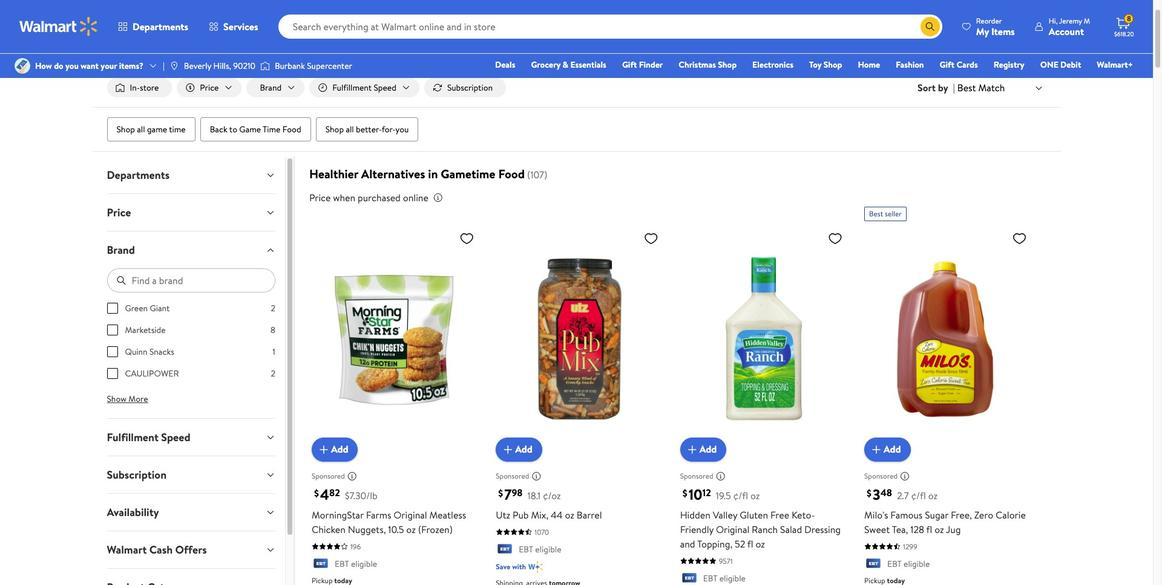 Task type: locate. For each thing, give the bounding box(es) containing it.
2 all from the left
[[346, 124, 354, 136]]

1 horizontal spatial brand
[[260, 82, 282, 94]]

1 horizontal spatial gift
[[940, 59, 955, 71]]

oz down the ranch at the right of the page
[[756, 538, 765, 551]]

all for better-
[[346, 124, 354, 136]]

2 horizontal spatial add to cart image
[[869, 443, 884, 457]]

$ inside $ 4 82 $7.30/lb morningstar farms original meatless chicken nuggets, 10.5 oz (frozen)
[[314, 487, 319, 501]]

show more button
[[97, 390, 158, 409]]

brand
[[260, 82, 282, 94], [107, 243, 135, 258]]

shop right toy
[[824, 59, 842, 71]]

subscription down deals link
[[447, 82, 493, 94]]

1 add from the left
[[331, 443, 348, 457]]

game
[[147, 124, 167, 136]]

0 horizontal spatial ebt image
[[496, 545, 514, 557]]

search icon image
[[925, 22, 935, 31]]

2 add from the left
[[515, 443, 533, 457]]

healthier
[[287, 13, 321, 25], [309, 166, 358, 182]]

subscription
[[447, 82, 493, 94], [107, 468, 167, 483]]

walmart plus image
[[529, 562, 543, 574]]

add up 48
[[884, 443, 901, 457]]

walmart cash offers button
[[97, 532, 285, 569]]

 image for how
[[15, 58, 30, 74]]

ebt eligible
[[519, 544, 561, 556], [335, 559, 377, 571], [887, 559, 930, 571], [703, 573, 746, 585]]

1 horizontal spatial ad disclaimer and feedback image
[[659, 43, 669, 53]]

best inside dropdown button
[[958, 81, 976, 94]]

0 vertical spatial healthier
[[287, 13, 321, 25]]

original up 10.5
[[394, 509, 427, 522]]

original up "52"
[[716, 523, 750, 537]]

add for 10
[[700, 443, 717, 457]]

departments inside dropdown button
[[107, 168, 170, 183]]

1 horizontal spatial you
[[396, 124, 409, 136]]

2 ¢/fl from the left
[[911, 490, 926, 503]]

0 horizontal spatial fulfillment speed
[[107, 430, 190, 446]]

ebt eligible down the 1299
[[887, 559, 930, 571]]

registry link
[[988, 58, 1030, 71]]

want
[[81, 60, 99, 72]]

| right items? on the left
[[163, 60, 165, 72]]

departments
[[133, 20, 188, 33], [107, 168, 170, 183]]

zero
[[974, 509, 993, 522]]

items
[[991, 25, 1015, 38]]

ad disclaimer and feedback image
[[532, 472, 541, 482], [716, 472, 726, 482]]

52
[[735, 538, 745, 551]]

 image left how
[[15, 58, 30, 74]]

0 horizontal spatial ¢/fl
[[733, 490, 748, 503]]

jeremy
[[1059, 15, 1082, 26]]

1 vertical spatial fulfillment speed
[[107, 430, 190, 446]]

2 $ from the left
[[498, 487, 503, 501]]

1 horizontal spatial ebt image
[[680, 574, 698, 586]]

ad disclaimer and feedback image up 19.5 on the right of page
[[716, 472, 726, 482]]

ebt
[[519, 544, 533, 556], [335, 559, 349, 571], [887, 559, 902, 571], [703, 573, 718, 585]]

sugar
[[925, 509, 949, 522]]

0 horizontal spatial grocery
[[172, 13, 202, 25]]

2 add to cart image from the left
[[685, 443, 700, 457]]

subscription up availability
[[107, 468, 167, 483]]

8 up 1 on the bottom
[[271, 325, 275, 337]]

healthier up the when
[[309, 166, 358, 182]]

1 horizontal spatial speed
[[374, 82, 396, 94]]

1 horizontal spatial fl
[[927, 523, 932, 537]]

in-store
[[130, 82, 159, 94]]

2 horizontal spatial ebt image
[[864, 559, 883, 571]]

1 vertical spatial best
[[869, 209, 883, 219]]

/ right gametime food link
[[279, 13, 282, 25]]

shop all game time
[[117, 124, 186, 136]]

1 2 from the top
[[271, 303, 275, 315]]

tab
[[97, 570, 285, 586]]

$ for 10
[[683, 487, 687, 501]]

add
[[331, 443, 348, 457], [515, 443, 533, 457], [700, 443, 717, 457], [884, 443, 901, 457]]

grocery left &
[[531, 59, 561, 71]]

home
[[858, 59, 880, 71]]

to
[[229, 124, 237, 136]]

/ left services
[[207, 13, 210, 25]]

departments button
[[108, 12, 199, 41]]

healthier alternatives link
[[287, 13, 367, 25]]

ebt down topping, in the bottom of the page
[[703, 573, 718, 585]]

0 vertical spatial 8
[[1127, 13, 1131, 24]]

1 horizontal spatial fulfillment
[[332, 82, 372, 94]]

speed up subscription dropdown button
[[161, 430, 190, 446]]

¢/fl inside $ 3 48 2.7 ¢/fl oz milo's famous sugar free, zero calorie sweet tea, 128 fl oz jug
[[911, 490, 926, 503]]

legal information image
[[433, 193, 443, 203]]

2 2 from the top
[[271, 368, 275, 380]]

1 vertical spatial price
[[309, 191, 331, 205]]

1 horizontal spatial fulfillment speed
[[332, 82, 396, 94]]

ad disclaimer and feedback image up 18.1
[[532, 472, 541, 482]]

3 add from the left
[[700, 443, 717, 457]]

all left game
[[137, 124, 145, 136]]

1 all from the left
[[137, 124, 145, 136]]

walmart+ link
[[1092, 58, 1139, 71]]

availability button
[[97, 495, 285, 532]]

fl right 128
[[927, 523, 932, 537]]

famous
[[891, 509, 923, 522]]

add button for 10
[[680, 438, 727, 462]]

eligible down 9571
[[720, 573, 746, 585]]

how
[[35, 60, 52, 72]]

christmas shop
[[679, 59, 737, 71]]

jug
[[946, 523, 961, 537]]

departments tab
[[97, 157, 285, 194]]

walmart image
[[19, 17, 98, 36]]

44
[[551, 509, 563, 522]]

0 horizontal spatial fl
[[747, 538, 753, 551]]

fulfillment speed down supercenter
[[332, 82, 396, 94]]

oz up gluten
[[751, 490, 760, 503]]

best
[[958, 81, 976, 94], [869, 209, 883, 219]]

reorder
[[976, 15, 1002, 26]]

you right better-
[[396, 124, 409, 136]]

48
[[881, 487, 892, 500]]

fulfillment speed inside tab
[[107, 430, 190, 446]]

fl right "52"
[[747, 538, 753, 551]]

add button up 98
[[496, 438, 542, 462]]

brand button down price tab
[[97, 232, 285, 269]]

1 vertical spatial you
[[396, 124, 409, 136]]

$ 10 12 19.5 ¢/fl oz hidden valley gluten free keto- friendly original ranch salad dressing and topping, 52 fl oz
[[680, 485, 841, 551]]

ebt up the with
[[519, 544, 533, 556]]

3 / from the left
[[279, 13, 282, 25]]

ebt image
[[312, 559, 330, 571]]

2 horizontal spatial /
[[279, 13, 282, 25]]

add to cart image up 48
[[869, 443, 884, 457]]

best down the cards
[[958, 81, 976, 94]]

show
[[107, 393, 127, 406]]

price inside sort and filter section element
[[200, 82, 219, 94]]

1 vertical spatial 2
[[271, 368, 275, 380]]

$ left 10
[[683, 487, 687, 501]]

fulfillment
[[332, 82, 372, 94], [107, 430, 159, 446]]

$7.30/lb
[[345, 490, 378, 503]]

0 horizontal spatial add to cart image
[[317, 443, 331, 457]]

2 ad disclaimer and feedback image from the left
[[716, 472, 726, 482]]

all inside the shop all better-for-you 'link'
[[346, 124, 354, 136]]

gift left finder
[[622, 59, 637, 71]]

ad disclaimer and feedback image for 7
[[532, 472, 541, 482]]

for-
[[382, 124, 396, 136]]

sponsored for 10
[[680, 472, 713, 482]]

ebt right ebt image
[[335, 559, 349, 571]]

fulfillment down supercenter
[[332, 82, 372, 94]]

0 vertical spatial fl
[[927, 523, 932, 537]]

$ inside $ 10 12 19.5 ¢/fl oz hidden valley gluten free keto- friendly original ranch salad dressing and topping, 52 fl oz
[[683, 487, 687, 501]]

ebt for 7
[[519, 544, 533, 556]]

price
[[200, 82, 219, 94], [309, 191, 331, 205], [107, 205, 131, 220]]

1 gift from the left
[[622, 59, 637, 71]]

supercenter
[[307, 60, 352, 72]]

1 horizontal spatial 8
[[1127, 13, 1131, 24]]

1 vertical spatial fl
[[747, 538, 753, 551]]

food link
[[107, 13, 126, 25]]

1 horizontal spatial best
[[958, 81, 976, 94]]

cash
[[149, 543, 173, 558]]

farms
[[366, 509, 391, 522]]

fashion
[[896, 59, 924, 71]]

toy shop
[[809, 59, 842, 71]]

0 vertical spatial gametime
[[215, 13, 254, 25]]

0 horizontal spatial  image
[[15, 58, 30, 74]]

price button down beverly hills, 90210
[[177, 78, 242, 98]]

1 horizontal spatial all
[[346, 124, 354, 136]]

you inside 'link'
[[396, 124, 409, 136]]

beverly hills, 90210
[[184, 60, 255, 72]]

all left better-
[[346, 124, 354, 136]]

None checkbox
[[107, 303, 118, 314], [107, 325, 118, 336], [107, 347, 118, 358], [107, 369, 118, 380], [107, 303, 118, 314], [107, 325, 118, 336], [107, 347, 118, 358], [107, 369, 118, 380]]

1 vertical spatial brand
[[107, 243, 135, 258]]

0 vertical spatial subscription
[[447, 82, 493, 94]]

2 vertical spatial ebt image
[[680, 574, 698, 586]]

8 inside the 8 $618.20
[[1127, 13, 1131, 24]]

gift left the cards
[[940, 59, 955, 71]]

1 vertical spatial fulfillment speed button
[[97, 420, 285, 456]]

1 vertical spatial gametime
[[441, 166, 496, 182]]

availability
[[107, 506, 159, 521]]

196
[[350, 542, 361, 552]]

eligible
[[535, 544, 561, 556], [351, 559, 377, 571], [904, 559, 930, 571], [720, 573, 746, 585]]

christmas
[[679, 59, 716, 71]]

1 vertical spatial subscription
[[107, 468, 167, 483]]

$ left 3
[[867, 487, 872, 501]]

show more
[[107, 393, 148, 406]]

fulfillment speed
[[332, 82, 396, 94], [107, 430, 190, 446]]

1 vertical spatial fulfillment
[[107, 430, 159, 446]]

add to cart image up 82 at the left of the page
[[317, 443, 331, 457]]

eligible for 3
[[904, 559, 930, 571]]

$ left '4'
[[314, 487, 319, 501]]

add to favorites list, milo's famous sugar free, zero calorie sweet tea, 128 fl oz jug image
[[1012, 231, 1027, 246]]

1 horizontal spatial /
[[207, 13, 210, 25]]

¢/fl for 10
[[733, 490, 748, 503]]

 image
[[15, 58, 30, 74], [169, 61, 179, 71]]

1 vertical spatial departments
[[107, 168, 170, 183]]

2 add button from the left
[[496, 438, 542, 462]]

8 inside brand 'group'
[[271, 325, 275, 337]]

oz right 44
[[565, 509, 574, 522]]

0 horizontal spatial subscription
[[107, 468, 167, 483]]

0 vertical spatial 2
[[271, 303, 275, 315]]

ebt image up save
[[496, 545, 514, 557]]

2 gift from the left
[[940, 59, 955, 71]]

1 vertical spatial ebt image
[[864, 559, 883, 571]]

0 vertical spatial fulfillment speed button
[[309, 78, 419, 98]]

98
[[512, 487, 523, 500]]

ranch
[[752, 523, 778, 537]]

0 vertical spatial original
[[394, 509, 427, 522]]

add to cart image up 10
[[685, 443, 700, 457]]

eligible down '196'
[[351, 559, 377, 571]]

add button up 48
[[864, 438, 911, 462]]

sponsored up 10
[[680, 472, 713, 482]]

add up 98
[[515, 443, 533, 457]]

0 vertical spatial ebt image
[[496, 545, 514, 557]]

0 vertical spatial price
[[200, 82, 219, 94]]

add button up 82 at the left of the page
[[312, 438, 358, 462]]

gift finder
[[622, 59, 663, 71]]

0 vertical spatial best
[[958, 81, 976, 94]]

brand down burbank
[[260, 82, 282, 94]]

speed up for-
[[374, 82, 396, 94]]

$ inside $ 7 98 18.1 ¢/oz utz pub mix, 44 oz barrel
[[498, 487, 503, 501]]

0 horizontal spatial ad disclaimer and feedback image
[[532, 472, 541, 482]]

ebt image down and
[[680, 574, 698, 586]]

fulfillment speed down more
[[107, 430, 190, 446]]

1299
[[903, 542, 918, 552]]

1 horizontal spatial ad disclaimer and feedback image
[[716, 472, 726, 482]]

1 vertical spatial original
[[716, 523, 750, 537]]

add button for 7
[[496, 438, 542, 462]]

1 horizontal spatial price
[[200, 82, 219, 94]]

ebt eligible down '196'
[[335, 559, 377, 571]]

eligible down the 1299
[[904, 559, 930, 571]]

0 horizontal spatial all
[[137, 124, 145, 136]]

$ left 7
[[498, 487, 503, 501]]

ebt eligible down 1070 on the left of page
[[519, 544, 561, 556]]

walmart cash offers
[[107, 543, 207, 558]]

add to cart image for 10
[[685, 443, 700, 457]]

2 vertical spatial price
[[107, 205, 131, 220]]

availability tab
[[97, 495, 285, 532]]

0 horizontal spatial price
[[107, 205, 131, 220]]

8 up $618.20
[[1127, 13, 1131, 24]]

1 horizontal spatial fulfillment speed button
[[309, 78, 419, 98]]

2 up 1 on the bottom
[[271, 303, 275, 315]]

deals link
[[490, 58, 521, 71]]

0 horizontal spatial gift
[[622, 59, 637, 71]]

toy shop link
[[804, 58, 848, 71]]

you right do on the top left
[[65, 60, 79, 72]]

fulfillment down show more button
[[107, 430, 159, 446]]

my
[[976, 25, 989, 38]]

ebt eligible for 3
[[887, 559, 930, 571]]

$ 3 48 2.7 ¢/fl oz milo's famous sugar free, zero calorie sweet tea, 128 fl oz jug
[[864, 485, 1026, 537]]

best left seller
[[869, 209, 883, 219]]

original inside $ 4 82 $7.30/lb morningstar farms original meatless chicken nuggets, 10.5 oz (frozen)
[[394, 509, 427, 522]]

ad disclaimer and feedback image up $7.30/lb on the left
[[347, 472, 357, 482]]

1 horizontal spatial grocery
[[531, 59, 561, 71]]

sponsored
[[623, 43, 656, 53], [312, 472, 345, 482], [496, 472, 529, 482], [680, 472, 713, 482], [864, 472, 898, 482]]

0 vertical spatial fulfillment
[[332, 82, 372, 94]]

grocery right seasonal
[[172, 13, 202, 25]]

in-store button
[[107, 78, 172, 98]]

2 for caulipower
[[271, 368, 275, 380]]

gift
[[622, 59, 637, 71], [940, 59, 955, 71]]

oz up sugar
[[928, 490, 938, 503]]

1 horizontal spatial original
[[716, 523, 750, 537]]

1 vertical spatial |
[[953, 81, 955, 94]]

| right by
[[953, 81, 955, 94]]

oz right 10.5
[[406, 523, 416, 537]]

3 $ from the left
[[683, 487, 687, 501]]

burbank
[[275, 60, 305, 72]]

¢/fl right 2.7
[[911, 490, 926, 503]]

0 horizontal spatial best
[[869, 209, 883, 219]]

ad disclaimer and feedback image up 2.7
[[900, 472, 910, 482]]

add up 12
[[700, 443, 717, 457]]

add to favorites list, morningstar farms original meatless chicken nuggets, 10.5 oz (frozen) image
[[460, 231, 474, 246]]

$ for 3
[[867, 487, 872, 501]]

food inside back to game time food link
[[283, 124, 301, 136]]

original
[[394, 509, 427, 522], [716, 523, 750, 537]]

0 horizontal spatial you
[[65, 60, 79, 72]]

&
[[563, 59, 568, 71]]

shop all better-for-you link
[[316, 117, 419, 142]]

subscription inside button
[[447, 82, 493, 94]]

0 horizontal spatial 8
[[271, 325, 275, 337]]

1 vertical spatial 8
[[271, 325, 275, 337]]

subscription button
[[424, 78, 506, 98]]

fulfillment speed button up subscription dropdown button
[[97, 420, 285, 456]]

0 vertical spatial brand
[[260, 82, 282, 94]]

subscription button
[[97, 457, 285, 494]]

healthier up burbank supercenter on the top left of page
[[287, 13, 321, 25]]

8 $618.20
[[1114, 13, 1134, 38]]

eligible down 1070 on the left of page
[[535, 544, 561, 556]]

departments right food "link"
[[133, 20, 188, 33]]

¢/fl right 19.5 on the right of page
[[733, 490, 748, 503]]

0 horizontal spatial gametime
[[215, 13, 254, 25]]

1 vertical spatial grocery
[[531, 59, 561, 71]]

back to game time food link
[[200, 117, 311, 142]]

fulfillment speed button down supercenter
[[309, 78, 419, 98]]

price button down departments dropdown button
[[97, 194, 285, 231]]

brand button down burbank
[[247, 78, 305, 98]]

1 horizontal spatial subscription
[[447, 82, 493, 94]]

4 $ from the left
[[867, 487, 872, 501]]

sponsored up 82 at the left of the page
[[312, 472, 345, 482]]

all inside shop all game time link
[[137, 124, 145, 136]]

/ right food "link"
[[130, 13, 134, 25]]

¢/fl inside $ 10 12 19.5 ¢/fl oz hidden valley gluten free keto- friendly original ranch salad dressing and topping, 52 fl oz
[[733, 490, 748, 503]]

$ inside $ 3 48 2.7 ¢/fl oz milo's famous sugar free, zero calorie sweet tea, 128 fl oz jug
[[867, 487, 872, 501]]

brand up green
[[107, 243, 135, 258]]

0 horizontal spatial |
[[163, 60, 165, 72]]

1 vertical spatial price button
[[97, 194, 285, 231]]

0 horizontal spatial fulfillment speed button
[[97, 420, 285, 456]]

0 horizontal spatial speed
[[161, 430, 190, 446]]

departments down shop all game time link
[[107, 168, 170, 183]]

mix,
[[531, 509, 549, 522]]

back
[[210, 124, 227, 136]]

3 add button from the left
[[680, 438, 727, 462]]

gametime up 90210
[[215, 13, 254, 25]]

1 vertical spatial healthier
[[309, 166, 358, 182]]

sponsored up 98
[[496, 472, 529, 482]]

1 vertical spatial speed
[[161, 430, 190, 446]]

0 horizontal spatial brand
[[107, 243, 135, 258]]

ad disclaimer and feedback image up finder
[[659, 43, 669, 53]]

ebt image
[[496, 545, 514, 557], [864, 559, 883, 571], [680, 574, 698, 586]]

ebt image down sweet
[[864, 559, 883, 571]]

 image left beverly
[[169, 61, 179, 71]]

0 horizontal spatial ad disclaimer and feedback image
[[347, 472, 357, 482]]

1 horizontal spatial |
[[953, 81, 955, 94]]

0 vertical spatial price button
[[177, 78, 242, 98]]

ebt eligible for 10
[[703, 573, 746, 585]]

0 vertical spatial speed
[[374, 82, 396, 94]]

1 horizontal spatial  image
[[169, 61, 179, 71]]

2 down 1 on the bottom
[[271, 368, 275, 380]]

oz left jug
[[935, 523, 944, 537]]

match
[[978, 81, 1005, 94]]

0 vertical spatial fulfillment speed
[[332, 82, 396, 94]]

add up 82 at the left of the page
[[331, 443, 348, 457]]

back to game time food
[[210, 124, 301, 136]]

0 horizontal spatial /
[[130, 13, 134, 25]]

ad disclaimer and feedback image
[[659, 43, 669, 53], [347, 472, 357, 482], [900, 472, 910, 482]]

$ 7 98 18.1 ¢/oz utz pub mix, 44 oz barrel
[[496, 485, 602, 522]]

 image
[[260, 60, 270, 72]]

shop left better-
[[325, 124, 344, 136]]

1 horizontal spatial ¢/fl
[[911, 490, 926, 503]]

1 ad disclaimer and feedback image from the left
[[532, 472, 541, 482]]

utz pub mix, 44 oz barrel image
[[496, 226, 663, 453]]

ebt eligible down 9571
[[703, 573, 746, 585]]

1 add to cart image from the left
[[317, 443, 331, 457]]

(frozen)
[[418, 523, 453, 537]]

4 add button from the left
[[864, 438, 911, 462]]

add button up 12
[[680, 438, 727, 462]]

and
[[680, 538, 695, 551]]

save
[[496, 562, 510, 573]]

sponsored for 4
[[312, 472, 345, 482]]

0 horizontal spatial original
[[394, 509, 427, 522]]

0 vertical spatial departments
[[133, 20, 188, 33]]

1 ¢/fl from the left
[[733, 490, 748, 503]]

1 horizontal spatial add to cart image
[[685, 443, 700, 457]]

add to cart image
[[317, 443, 331, 457], [685, 443, 700, 457], [869, 443, 884, 457]]

alternatives up purchased
[[361, 166, 425, 182]]

1 add button from the left
[[312, 438, 358, 462]]

alternatives up supercenter
[[323, 13, 367, 25]]

subscription tab
[[97, 457, 285, 494]]

0 horizontal spatial fulfillment
[[107, 430, 159, 446]]

ebt down tea,
[[887, 559, 902, 571]]

shop right christmas at right top
[[718, 59, 737, 71]]

speed inside sort and filter section element
[[374, 82, 396, 94]]

1 $ from the left
[[314, 487, 319, 501]]



Task type: vqa. For each thing, say whether or not it's contained in the screenshot.


Task type: describe. For each thing, give the bounding box(es) containing it.
10.5
[[388, 523, 404, 537]]

gift finder link
[[617, 58, 668, 71]]

ebt image for 7
[[496, 545, 514, 557]]

add to cart image for 4
[[317, 443, 331, 457]]

all for game
[[137, 124, 145, 136]]

milo's famous sugar free, zero calorie sweet tea, 128 fl oz jug image
[[864, 226, 1032, 453]]

utz
[[496, 509, 510, 522]]

barrel
[[577, 509, 602, 522]]

green
[[125, 303, 148, 315]]

fulfillment inside sort and filter section element
[[332, 82, 372, 94]]

18.1
[[528, 490, 541, 503]]

shop inside 'link'
[[325, 124, 344, 136]]

$618.20
[[1114, 30, 1134, 38]]

fl inside $ 10 12 19.5 ¢/fl oz hidden valley gluten free keto- friendly original ranch salad dressing and topping, 52 fl oz
[[747, 538, 753, 551]]

price when purchased online
[[309, 191, 428, 205]]

brand group
[[107, 303, 275, 390]]

ebt for 10
[[703, 573, 718, 585]]

10
[[689, 485, 703, 505]]

offers
[[175, 543, 207, 558]]

brand inside sort and filter section element
[[260, 82, 282, 94]]

oz inside $ 4 82 $7.30/lb morningstar farms original meatless chicken nuggets, 10.5 oz (frozen)
[[406, 523, 416, 537]]

meatless
[[429, 509, 466, 522]]

fulfillment speed tab
[[97, 420, 285, 456]]

services button
[[199, 12, 269, 41]]

sponsored for 7
[[496, 472, 529, 482]]

walmart+
[[1097, 59, 1133, 71]]

green giant
[[125, 303, 170, 315]]

grocery inside grocery & essentials link
[[531, 59, 561, 71]]

tea,
[[892, 523, 908, 537]]

topping,
[[697, 538, 733, 551]]

healthier alternatives in gametime food (107)
[[309, 166, 547, 182]]

gift cards link
[[934, 58, 983, 71]]

2 horizontal spatial ad disclaimer and feedback image
[[900, 472, 910, 482]]

seasonal grocery link
[[138, 13, 202, 25]]

items?
[[119, 60, 143, 72]]

2 for green giant
[[271, 303, 275, 315]]

subscription inside dropdown button
[[107, 468, 167, 483]]

hidden valley gluten free keto-friendly original ranch salad dressing and topping, 52 fl oz image
[[680, 226, 848, 453]]

morningstar farms original meatless chicken nuggets, 10.5 oz (frozen) image
[[312, 226, 479, 453]]

1 horizontal spatial gametime
[[441, 166, 496, 182]]

ebt eligible for 4
[[335, 559, 377, 571]]

2 horizontal spatial price
[[309, 191, 331, 205]]

keto-
[[792, 509, 815, 522]]

0 vertical spatial grocery
[[172, 13, 202, 25]]

gift cards
[[940, 59, 978, 71]]

walmart
[[107, 543, 147, 558]]

milo's
[[864, 509, 888, 522]]

gift for gift cards
[[940, 59, 955, 71]]

1 vertical spatial brand button
[[97, 232, 285, 269]]

gift for gift finder
[[622, 59, 637, 71]]

hi,
[[1049, 15, 1058, 26]]

Walmart Site-Wide search field
[[278, 15, 942, 39]]

8 for 8 $618.20
[[1127, 13, 1131, 24]]

fl inside $ 3 48 2.7 ¢/fl oz milo's famous sugar free, zero calorie sweet tea, 128 fl oz jug
[[927, 523, 932, 537]]

1
[[273, 346, 275, 358]]

7
[[504, 485, 512, 505]]

4
[[320, 485, 329, 505]]

walmart cash offers tab
[[97, 532, 285, 569]]

best seller
[[869, 209, 902, 219]]

one debit
[[1040, 59, 1081, 71]]

in-
[[130, 82, 140, 94]]

time
[[169, 124, 186, 136]]

8 for 8
[[271, 325, 275, 337]]

shop all game time link
[[107, 117, 195, 142]]

best match button
[[955, 80, 1046, 96]]

best for best seller
[[869, 209, 883, 219]]

in
[[428, 166, 438, 182]]

online
[[403, 191, 428, 205]]

Find a brand search field
[[107, 269, 275, 293]]

add to favorites list, utz pub mix, 44 oz barrel image
[[644, 231, 658, 246]]

salad
[[780, 523, 802, 537]]

reorder my items
[[976, 15, 1015, 38]]

debit
[[1061, 59, 1081, 71]]

$ for 7
[[498, 487, 503, 501]]

ebt for 3
[[887, 559, 902, 571]]

eligible for 10
[[720, 573, 746, 585]]

brand tab
[[97, 232, 285, 269]]

grocery & essentials link
[[526, 58, 612, 71]]

seller
[[885, 209, 902, 219]]

90210
[[233, 60, 255, 72]]

ebt image for 10
[[680, 574, 698, 586]]

gametime food link
[[215, 13, 274, 25]]

giant
[[150, 303, 170, 315]]

one debit link
[[1035, 58, 1087, 71]]

registry
[[994, 59, 1025, 71]]

cards
[[957, 59, 978, 71]]

3 add to cart image from the left
[[869, 443, 884, 457]]

services
[[223, 20, 258, 33]]

grocery & essentials
[[531, 59, 606, 71]]

food / seasonal grocery / gametime food / healthier alternatives
[[107, 13, 367, 25]]

valley
[[713, 509, 738, 522]]

hidden
[[680, 509, 711, 522]]

brand inside tab
[[107, 243, 135, 258]]

add to cart image
[[501, 443, 515, 457]]

best for best match
[[958, 81, 976, 94]]

(107)
[[527, 168, 547, 182]]

2 / from the left
[[207, 13, 210, 25]]

sweet
[[864, 523, 890, 537]]

1 / from the left
[[130, 13, 134, 25]]

shop all better-for-you
[[325, 124, 409, 136]]

hills,
[[213, 60, 231, 72]]

marketside
[[125, 325, 166, 337]]

add for 4
[[331, 443, 348, 457]]

m
[[1084, 15, 1090, 26]]

oz inside $ 7 98 18.1 ¢/oz utz pub mix, 44 oz barrel
[[565, 509, 574, 522]]

fulfillment inside tab
[[107, 430, 159, 446]]

hi, jeremy m account
[[1049, 15, 1090, 38]]

finder
[[639, 59, 663, 71]]

price inside tab
[[107, 205, 131, 220]]

speed inside tab
[[161, 430, 190, 446]]

better-
[[356, 124, 382, 136]]

add button for 4
[[312, 438, 358, 462]]

when
[[333, 191, 355, 205]]

0 vertical spatial brand button
[[247, 78, 305, 98]]

0 vertical spatial alternatives
[[323, 13, 367, 25]]

account
[[1049, 25, 1084, 38]]

sort and filter section element
[[92, 68, 1061, 107]]

ebt image for 3
[[864, 559, 883, 571]]

$ for 4
[[314, 487, 319, 501]]

price tab
[[97, 194, 285, 231]]

how do you want your items?
[[35, 60, 143, 72]]

do
[[54, 60, 63, 72]]

ebt eligible for 7
[[519, 544, 561, 556]]

82
[[329, 487, 340, 500]]

ad disclaimer and feedback image for 10
[[716, 472, 726, 482]]

0 vertical spatial |
[[163, 60, 165, 72]]

¢/fl for 3
[[911, 490, 926, 503]]

| inside sort and filter section element
[[953, 81, 955, 94]]

shop left game
[[117, 124, 135, 136]]

deals
[[495, 59, 515, 71]]

ebt for 4
[[335, 559, 349, 571]]

original inside $ 10 12 19.5 ¢/fl oz hidden valley gluten free keto- friendly original ranch salad dressing and topping, 52 fl oz
[[716, 523, 750, 537]]

12
[[703, 487, 711, 500]]

burbank supercenter
[[275, 60, 352, 72]]

4 add from the left
[[884, 443, 901, 457]]

your
[[101, 60, 117, 72]]

eligible for 7
[[535, 544, 561, 556]]

departments inside popup button
[[133, 20, 188, 33]]

128
[[911, 523, 924, 537]]

sponsored up 48
[[864, 472, 898, 482]]

caulipower
[[125, 368, 179, 380]]

electronics
[[752, 59, 794, 71]]

2.7
[[897, 490, 909, 503]]

Search search field
[[278, 15, 942, 39]]

sponsored up the gift finder link in the right top of the page
[[623, 43, 656, 53]]

eligible for 4
[[351, 559, 377, 571]]

departments button
[[97, 157, 285, 194]]

0 vertical spatial you
[[65, 60, 79, 72]]

fulfillment speed inside sort and filter section element
[[332, 82, 396, 94]]

1 vertical spatial alternatives
[[361, 166, 425, 182]]

fashion link
[[891, 58, 930, 71]]

snacks
[[149, 346, 174, 358]]

add to favorites list, hidden valley gluten free keto-friendly original ranch salad dressing and topping, 52 fl oz image
[[828, 231, 843, 246]]

add for 7
[[515, 443, 533, 457]]

 image for beverly
[[169, 61, 179, 71]]



